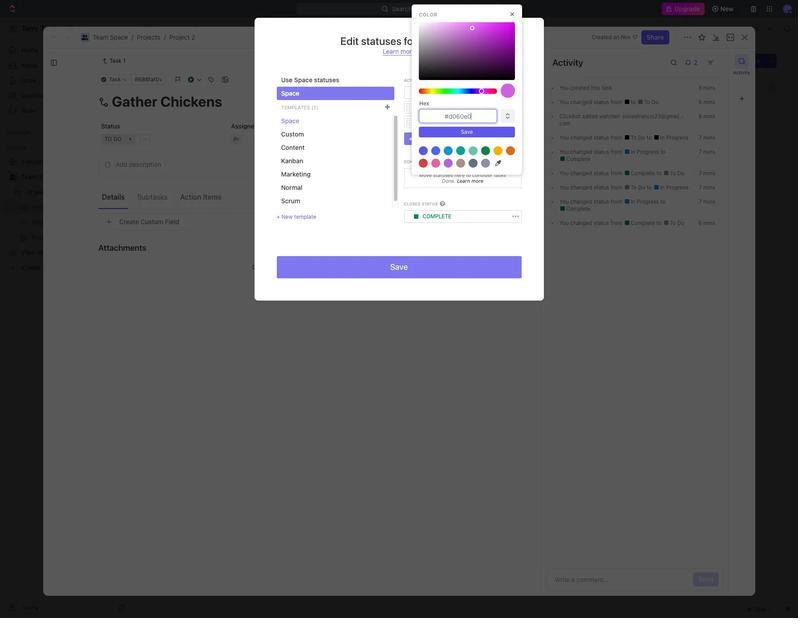 Task type: vqa. For each thing, say whether or not it's contained in the screenshot.
NEW in the button
yes



Task type: describe. For each thing, give the bounding box(es) containing it.
5 7 mins from the top
[[699, 199, 715, 205]]

1 changed status from from the top
[[569, 99, 624, 106]]

customize button
[[711, 80, 756, 92]]

task sidebar content section
[[541, 49, 728, 597]]

1 inside 'link'
[[123, 57, 126, 64]]

1 vertical spatial learn more link
[[456, 178, 484, 184]]

details button
[[98, 189, 128, 205]]

8686faf0v button
[[131, 74, 166, 85]]

+ for + add status
[[409, 135, 413, 143]]

on
[[613, 34, 620, 41]]

Edit task name text field
[[98, 93, 481, 110]]

done.
[[442, 178, 456, 184]]

2 mins from the top
[[703, 99, 715, 106]]

subtasks
[[137, 193, 168, 201]]

more inside edit statuses for projects learn more
[[401, 48, 415, 55]]

review
[[435, 119, 455, 125]]

add inside add description button
[[116, 161, 127, 168]]

3 changed from the top
[[570, 149, 592, 155]]

5 from from the top
[[611, 184, 622, 191]]

task up customize
[[747, 57, 761, 65]]

task inside 'link'
[[110, 57, 121, 64]]

1 horizontal spatial share
[[691, 24, 708, 32]]

docs link
[[4, 73, 129, 88]]

subtasks button
[[134, 189, 171, 205]]

team inside tree
[[21, 173, 37, 181]]

favorites
[[7, 129, 31, 136]]

statuses for move
[[433, 172, 453, 178]]

8 for changed status from
[[698, 99, 702, 106]]

1 mins from the top
[[703, 85, 715, 91]]

3 status from the top
[[594, 149, 609, 155]]

learn more
[[456, 178, 484, 184]]

here inside the drop your files here to upload
[[291, 264, 302, 271]]

for
[[404, 35, 417, 47]]

add description
[[116, 161, 161, 168]]

tasks
[[494, 172, 506, 178]]

5 7 from the top
[[699, 199, 702, 205]]

8 mins for added watcher:
[[698, 113, 715, 120]]

task 1
[[110, 57, 126, 64]]

3 from from the top
[[611, 149, 622, 155]]

+ for + new template
[[277, 214, 280, 220]]

new button
[[708, 2, 739, 16]]

dashboards
[[21, 92, 56, 99]]

details
[[102, 193, 125, 201]]

task 2
[[179, 170, 198, 178]]

marketing
[[281, 171, 311, 178]]

clickbot
[[559, 113, 580, 120]]

table link
[[268, 80, 286, 92]]

use space statuses
[[281, 76, 339, 84]]

create custom field
[[119, 218, 179, 226]]

dropdown menu image
[[414, 120, 418, 124]]

activity inside task sidebar navigation tab list
[[733, 70, 750, 75]]

assigned
[[231, 122, 258, 130]]

complete
[[423, 213, 452, 220]]

7 changed status from from the top
[[569, 220, 624, 227]]

project 2
[[246, 24, 272, 32]]

1 status from the top
[[594, 99, 609, 106]]

board link
[[164, 80, 184, 92]]

Search tasks... text field
[[687, 101, 776, 114]]

created
[[592, 34, 612, 41]]

gantt link
[[301, 80, 319, 92]]

drop your files here to upload
[[252, 264, 327, 271]]

statuses for edit
[[361, 35, 402, 47]]

task down 1 button
[[193, 185, 206, 193]]

list
[[200, 82, 211, 90]]

1 7 mins from the top
[[699, 134, 715, 141]]

1 horizontal spatial project 2 link
[[234, 23, 274, 34]]

list link
[[198, 80, 211, 92]]

team space / projects / project 2
[[93, 33, 195, 41]]

0 horizontal spatial status
[[101, 122, 120, 130]]

6 from from the top
[[611, 199, 622, 205]]

learn inside edit statuses for projects learn more
[[383, 48, 399, 55]]

4 you from the top
[[559, 149, 569, 155]]

files
[[279, 264, 289, 271]]

move statuses here to consider tasks done.
[[419, 172, 506, 184]]

hide button
[[459, 102, 478, 113]]

action items button
[[177, 189, 225, 205]]

new inside edit statuses for projects dialog
[[282, 214, 293, 220]]

3 you from the top
[[559, 134, 569, 141]]

added watcher:
[[580, 113, 622, 120]]

attachments
[[98, 243, 146, 253]]

1 vertical spatial more
[[472, 178, 484, 184]]

2 horizontal spatial add task
[[734, 57, 761, 65]]

1 horizontal spatial add task button
[[228, 124, 266, 134]]

1 8 mins from the top
[[698, 85, 715, 91]]

to do inside edit statuses for projects dialog
[[423, 89, 440, 96]]

create
[[119, 218, 139, 226]]

2 vertical spatial add task button
[[175, 184, 209, 195]]

4 changed status from from the top
[[569, 170, 624, 177]]

tree inside sidebar navigation
[[4, 155, 129, 275]]

1 8 from the top
[[698, 85, 702, 91]]

2 from from the top
[[611, 134, 622, 141]]

0 horizontal spatial share button
[[642, 30, 669, 45]]

eloisefrancis23@gmail. com
[[559, 113, 683, 127]]

+ new template
[[277, 214, 316, 220]]

home
[[21, 46, 38, 54]]

edit
[[340, 35, 359, 47]]

assignees
[[371, 104, 397, 111]]

table
[[270, 82, 286, 90]]

this
[[591, 85, 600, 91]]

in progress inside edit statuses for projects dialog
[[423, 104, 458, 111]]

1 from from the top
[[611, 99, 622, 106]]

color options list
[[417, 145, 517, 170]]

favorites button
[[4, 127, 34, 138]]

3 7 from the top
[[699, 170, 702, 177]]

save
[[461, 129, 473, 135]]

6 changed from the top
[[570, 199, 592, 205]]

nov
[[621, 34, 631, 41]]

projects inside tree
[[27, 188, 50, 196]]

assigned to
[[231, 122, 266, 130]]

use
[[281, 76, 293, 84]]

scrum
[[281, 197, 300, 205]]

drop
[[252, 264, 265, 271]]

8 mins for changed status from
[[698, 99, 715, 106]]

your
[[266, 264, 277, 271]]

calendar
[[227, 82, 254, 90]]

⌘k
[[489, 5, 498, 12]]

created on nov 17
[[592, 34, 638, 41]]

user group image inside tree
[[9, 175, 16, 180]]

consider
[[472, 172, 493, 178]]

upgrade link
[[662, 3, 705, 15]]

added
[[582, 113, 598, 120]]

new inside button
[[721, 5, 734, 12]]

6
[[698, 220, 702, 227]]

2 you from the top
[[559, 99, 569, 106]]

hide button
[[682, 80, 709, 92]]

3 mins from the top
[[703, 113, 715, 120]]

task 1 link
[[98, 56, 129, 66]]

add inside edit statuses for projects dialog
[[414, 135, 426, 143]]

in inside edit statuses for projects dialog
[[423, 104, 428, 111]]

progress inside edit statuses for projects dialog
[[430, 104, 458, 111]]

team space, , element
[[141, 25, 148, 32]]

upgrade
[[675, 5, 700, 12]]

task
[[602, 85, 612, 91]]

6 mins
[[698, 220, 715, 227]]

1 horizontal spatial share button
[[686, 21, 713, 36]]

0 horizontal spatial project
[[169, 33, 190, 41]]

created
[[570, 85, 589, 91]]

7 mins from the top
[[703, 184, 715, 191]]

1 horizontal spatial user group image
[[81, 35, 88, 40]]

task down "edit task name" text field
[[251, 126, 263, 132]]

dashboards link
[[4, 89, 129, 103]]

7 status from the top
[[594, 220, 609, 227]]

attachments button
[[98, 237, 481, 259]]

invite
[[23, 604, 39, 612]]

0 horizontal spatial add task
[[179, 185, 206, 193]]



Task type: locate. For each thing, give the bounding box(es) containing it.
8
[[698, 85, 702, 91], [698, 99, 702, 106], [698, 113, 702, 120]]

1 horizontal spatial more
[[472, 178, 484, 184]]

1 vertical spatial +
[[277, 214, 280, 220]]

1 horizontal spatial learn more link
[[456, 178, 484, 184]]

2 vertical spatial statuses
[[433, 172, 453, 178]]

user group image down spaces
[[9, 175, 16, 180]]

hide up 'save'
[[462, 104, 474, 111]]

5 status from the top
[[594, 184, 609, 191]]

0 vertical spatial 8 mins
[[698, 85, 715, 91]]

1 vertical spatial activity
[[733, 70, 750, 75]]

17
[[633, 34, 638, 41]]

add task button
[[729, 54, 766, 68], [228, 124, 266, 134], [175, 184, 209, 195]]

1 horizontal spatial new
[[721, 5, 734, 12]]

add task up customize
[[734, 57, 761, 65]]

None field
[[419, 109, 497, 123]]

0 vertical spatial user group image
[[81, 35, 88, 40]]

7 changed from the top
[[570, 220, 592, 227]]

team down spaces
[[21, 173, 37, 181]]

spaces
[[7, 144, 26, 151]]

custom inside edit statuses for projects dialog
[[281, 130, 304, 138]]

0 vertical spatial project
[[246, 24, 267, 32]]

search...
[[392, 5, 417, 12]]

1 horizontal spatial hide
[[693, 82, 706, 90]]

2 vertical spatial 8
[[698, 113, 702, 120]]

do
[[432, 89, 440, 96], [652, 99, 659, 106], [638, 134, 645, 141], [677, 170, 684, 177], [638, 184, 645, 191], [174, 211, 182, 217], [677, 220, 684, 227]]

1 horizontal spatial team
[[93, 33, 108, 41]]

tree
[[4, 155, 129, 275]]

edit statuses for projects dialog
[[254, 18, 544, 301]]

team right team space, , element
[[150, 24, 165, 32]]

field
[[165, 218, 179, 226]]

learn more link
[[383, 48, 415, 56], [456, 178, 484, 184]]

4 from from the top
[[611, 170, 622, 177]]

1 vertical spatial 8
[[698, 99, 702, 106]]

send button
[[693, 573, 719, 587]]

6 you from the top
[[559, 184, 569, 191]]

here up 'learn more'
[[454, 172, 465, 178]]

1 vertical spatial custom
[[141, 218, 163, 226]]

0 horizontal spatial learn more link
[[383, 48, 415, 56]]

0 horizontal spatial more
[[401, 48, 415, 55]]

learn more link down for
[[383, 48, 415, 56]]

1 7 from the top
[[699, 134, 702, 141]]

1 vertical spatial here
[[291, 264, 302, 271]]

0 vertical spatial add task button
[[729, 54, 766, 68]]

4 changed from the top
[[570, 170, 592, 177]]

action
[[180, 193, 201, 201]]

3 7 mins from the top
[[699, 170, 715, 177]]

hide
[[693, 82, 706, 90], [462, 104, 474, 111]]

0 vertical spatial hide
[[693, 82, 706, 90]]

docs
[[21, 77, 36, 84]]

projects
[[203, 24, 227, 32], [137, 33, 160, 41], [419, 35, 458, 47], [27, 188, 50, 196]]

kanban
[[281, 157, 303, 165]]

0 vertical spatial team space
[[150, 24, 185, 32]]

more down for
[[401, 48, 415, 55]]

action items
[[180, 193, 222, 201]]

1 right task 2
[[209, 171, 211, 177]]

6 status from the top
[[594, 199, 609, 205]]

project 2 link
[[234, 23, 274, 34], [169, 33, 195, 41]]

more
[[401, 48, 415, 55], [472, 178, 484, 184]]

0 vertical spatial custom
[[281, 130, 304, 138]]

projects link inside tree
[[27, 185, 104, 199]]

0 horizontal spatial projects link
[[27, 185, 104, 199]]

0 horizontal spatial new
[[282, 214, 293, 220]]

statuses up done.
[[433, 172, 453, 178]]

4 status from the top
[[594, 170, 609, 177]]

here
[[454, 172, 465, 178], [291, 264, 302, 271]]

5 changed status from from the top
[[569, 184, 624, 191]]

8 for added watcher:
[[698, 113, 702, 120]]

status
[[594, 99, 609, 106], [594, 134, 609, 141], [594, 149, 609, 155], [594, 170, 609, 177], [594, 184, 609, 191], [594, 199, 609, 205], [594, 220, 609, 227]]

add task down task 2
[[179, 185, 206, 193]]

calendar link
[[225, 80, 254, 92]]

1 horizontal spatial custom
[[281, 130, 304, 138]]

0 horizontal spatial share
[[647, 33, 664, 41]]

0 horizontal spatial add task button
[[175, 184, 209, 195]]

1 you from the top
[[559, 85, 569, 91]]

create custom field button
[[98, 213, 481, 231]]

2 changed status from from the top
[[569, 134, 624, 141]]

task left 1 button
[[179, 170, 193, 178]]

0 horizontal spatial user group image
[[9, 175, 16, 180]]

inbox link
[[4, 58, 129, 73]]

1 horizontal spatial add task
[[239, 126, 263, 132]]

statuses inside move statuses here to consider tasks done.
[[433, 172, 453, 178]]

2 vertical spatial add task
[[179, 185, 206, 193]]

2 7 from the top
[[699, 149, 702, 155]]

0 vertical spatial 1
[[123, 57, 126, 64]]

1 horizontal spatial project
[[246, 24, 267, 32]]

2 horizontal spatial projects link
[[192, 23, 229, 34]]

3 changed status from from the top
[[569, 149, 624, 155]]

3 8 from the top
[[698, 113, 702, 120]]

1 vertical spatial add task
[[239, 126, 263, 132]]

send
[[698, 576, 713, 584]]

task down team space / projects / project 2
[[110, 57, 121, 64]]

new down scrum
[[282, 214, 293, 220]]

0 horizontal spatial 1
[[123, 57, 126, 64]]

statuses right use
[[314, 76, 339, 84]]

1 vertical spatial hide
[[462, 104, 474, 111]]

8 you from the top
[[559, 220, 569, 227]]

add task button down calendar "link"
[[228, 124, 266, 134]]

2 7 mins from the top
[[699, 149, 715, 155]]

+
[[409, 135, 413, 143], [277, 214, 280, 220]]

upload button
[[310, 264, 327, 271]]

custom up content on the left of page
[[281, 130, 304, 138]]

from
[[611, 99, 622, 106], [611, 134, 622, 141], [611, 149, 622, 155], [611, 170, 622, 177], [611, 184, 622, 191], [611, 199, 622, 205], [611, 220, 622, 227]]

0 vertical spatial learn more link
[[383, 48, 415, 56]]

add task button down task 2
[[175, 184, 209, 195]]

activity up customize
[[733, 70, 750, 75]]

custom
[[281, 130, 304, 138], [141, 218, 163, 226]]

2 8 from the top
[[698, 99, 702, 106]]

gantt
[[302, 82, 319, 90]]

add left description
[[116, 161, 127, 168]]

6 mins from the top
[[703, 170, 715, 177]]

eloisefrancis23@gmail.
[[622, 113, 683, 120]]

1 vertical spatial add task button
[[228, 124, 266, 134]]

assignees button
[[360, 102, 401, 113]]

hide left customize button
[[693, 82, 706, 90]]

1 horizontal spatial +
[[409, 135, 413, 143]]

1 horizontal spatial status
[[428, 135, 446, 143]]

share button
[[686, 21, 713, 36], [642, 30, 669, 45]]

2 status from the top
[[594, 134, 609, 141]]

0 vertical spatial 8
[[698, 85, 702, 91]]

in
[[423, 104, 428, 111], [660, 134, 665, 141], [631, 149, 635, 155], [660, 184, 665, 191], [631, 199, 635, 205]]

automations button
[[717, 22, 764, 35]]

status inside dialog
[[428, 135, 446, 143]]

do inside edit statuses for projects dialog
[[432, 89, 440, 96]]

project
[[246, 24, 267, 32], [169, 33, 190, 41]]

share button down upgrade
[[686, 21, 713, 36]]

/
[[189, 24, 191, 32], [231, 24, 233, 32], [131, 33, 133, 41], [164, 33, 166, 41]]

0 vertical spatial here
[[454, 172, 465, 178]]

customize
[[722, 82, 754, 90]]

0 vertical spatial status
[[101, 122, 120, 130]]

team space link
[[138, 23, 187, 34], [93, 33, 128, 41], [21, 170, 127, 184]]

status
[[101, 122, 120, 130], [428, 135, 446, 143]]

in progress
[[423, 104, 458, 111], [659, 134, 688, 141], [629, 149, 660, 155], [659, 184, 688, 191], [629, 199, 660, 205]]

1 inside button
[[209, 171, 211, 177]]

watcher:
[[599, 113, 621, 120]]

1 button
[[200, 170, 213, 179]]

3 8 mins from the top
[[698, 113, 715, 120]]

projects inside edit statuses for projects learn more
[[419, 35, 458, 47]]

share down upgrade
[[691, 24, 708, 32]]

hide inside dropdown button
[[693, 82, 706, 90]]

projects link
[[192, 23, 229, 34], [137, 33, 160, 41], [27, 185, 104, 199]]

progress
[[430, 104, 458, 111], [666, 134, 688, 141], [637, 149, 659, 155], [666, 184, 688, 191], [637, 199, 659, 205]]

here right files
[[291, 264, 302, 271]]

here inside move statuses here to consider tasks done.
[[454, 172, 465, 178]]

task sidebar navigation tab list
[[732, 54, 752, 106]]

1 horizontal spatial team space
[[150, 24, 185, 32]]

0 horizontal spatial statuses
[[314, 76, 339, 84]]

share button right 17
[[642, 30, 669, 45]]

team space down spaces
[[21, 173, 56, 181]]

learn
[[383, 48, 399, 55], [457, 178, 470, 184]]

add task
[[734, 57, 761, 65], [239, 126, 263, 132], [179, 185, 206, 193]]

1 vertical spatial user group image
[[9, 175, 16, 180]]

to inside move statuses here to consider tasks done.
[[466, 172, 471, 178]]

add task button up customize
[[729, 54, 766, 68]]

8686faf0v
[[135, 76, 162, 83]]

0 horizontal spatial team
[[21, 173, 37, 181]]

content
[[281, 144, 305, 151]]

0 vertical spatial new
[[721, 5, 734, 12]]

items
[[203, 193, 222, 201]]

1 vertical spatial team
[[93, 33, 108, 41]]

description
[[129, 161, 161, 168]]

0 vertical spatial add task
[[734, 57, 761, 65]]

share right 17
[[647, 33, 664, 41]]

sidebar navigation
[[0, 18, 133, 619]]

7 from from the top
[[611, 220, 622, 227]]

4 7 mins from the top
[[699, 184, 715, 191]]

1 horizontal spatial learn
[[457, 178, 470, 184]]

1 horizontal spatial here
[[454, 172, 465, 178]]

learn more link down consider
[[456, 178, 484, 184]]

1 down team space / projects / project 2
[[123, 57, 126, 64]]

1 horizontal spatial projects link
[[137, 33, 160, 41]]

color
[[419, 11, 438, 17]]

1 vertical spatial new
[[282, 214, 293, 220]]

add up customize
[[734, 57, 746, 65]]

normal
[[281, 184, 302, 191]]

team space right team space, , element
[[150, 24, 185, 32]]

to inside the drop your files here to upload
[[303, 264, 308, 271]]

5 mins from the top
[[703, 149, 715, 155]]

2 8 mins from the top
[[698, 99, 715, 106]]

board
[[166, 82, 184, 90]]

for
[[423, 119, 433, 125]]

team up "task 1" 'link'
[[93, 33, 108, 41]]

new up automations
[[721, 5, 734, 12]]

share
[[691, 24, 708, 32], [647, 33, 664, 41]]

add task down calendar
[[239, 126, 263, 132]]

com
[[559, 113, 683, 127]]

activity inside 'task sidebar content' 'section'
[[552, 57, 583, 68]]

+ add status
[[409, 135, 446, 143]]

move
[[419, 172, 432, 178]]

1 horizontal spatial 1
[[209, 171, 211, 177]]

4 mins from the top
[[703, 134, 715, 141]]

0 horizontal spatial activity
[[552, 57, 583, 68]]

more down consider
[[472, 178, 484, 184]]

space
[[167, 24, 185, 32], [110, 33, 128, 41], [294, 76, 313, 84], [281, 89, 299, 97], [281, 117, 299, 125], [39, 173, 56, 181]]

0 horizontal spatial +
[[277, 214, 280, 220]]

statuses inside edit statuses for projects learn more
[[361, 35, 402, 47]]

0 horizontal spatial project 2 link
[[169, 33, 195, 41]]

tree containing team space
[[4, 155, 129, 275]]

1 vertical spatial share
[[647, 33, 664, 41]]

6 changed status from from the top
[[569, 199, 624, 205]]

statuses
[[361, 35, 402, 47], [314, 76, 339, 84], [433, 172, 453, 178]]

add down task 2
[[179, 185, 191, 193]]

add down calendar "link"
[[239, 126, 249, 132]]

0 vertical spatial more
[[401, 48, 415, 55]]

0 horizontal spatial custom
[[141, 218, 163, 226]]

1 vertical spatial team space
[[21, 173, 56, 181]]

0 horizontal spatial hide
[[462, 104, 474, 111]]

1 changed from the top
[[570, 99, 592, 106]]

1 vertical spatial learn
[[457, 178, 470, 184]]

5 you from the top
[[559, 170, 569, 177]]

9 mins from the top
[[703, 220, 715, 227]]

1 vertical spatial project
[[169, 33, 190, 41]]

0 vertical spatial +
[[409, 135, 413, 143]]

5 changed from the top
[[570, 184, 592, 191]]

2 horizontal spatial statuses
[[433, 172, 453, 178]]

0 horizontal spatial team space
[[21, 173, 56, 181]]

automations
[[722, 24, 759, 32]]

to
[[423, 89, 430, 96], [631, 99, 637, 106], [644, 99, 650, 106], [260, 122, 266, 130], [631, 134, 637, 141], [647, 134, 653, 141], [660, 149, 666, 155], [656, 170, 663, 177], [670, 170, 676, 177], [466, 172, 471, 178], [631, 184, 637, 191], [647, 184, 653, 191], [660, 199, 666, 205], [165, 211, 173, 217], [656, 220, 663, 227], [670, 220, 676, 227], [303, 264, 308, 271]]

user group image
[[81, 35, 88, 40], [9, 175, 16, 180]]

0 vertical spatial team
[[150, 24, 165, 32]]

2 horizontal spatial add task button
[[729, 54, 766, 68]]

team space inside sidebar navigation
[[21, 173, 56, 181]]

1 vertical spatial status
[[428, 135, 446, 143]]

template
[[294, 214, 316, 220]]

0 vertical spatial statuses
[[361, 35, 402, 47]]

7 you from the top
[[559, 199, 569, 205]]

for review
[[423, 119, 455, 125]]

0 vertical spatial share
[[691, 24, 708, 32]]

hide inside button
[[462, 104, 474, 111]]

2 horizontal spatial team
[[150, 24, 165, 32]]

add down dropdown menu image
[[414, 135, 426, 143]]

0 horizontal spatial here
[[291, 264, 302, 271]]

1 vertical spatial 8 mins
[[698, 99, 715, 106]]

statuses left for
[[361, 35, 402, 47]]

changed
[[570, 99, 592, 106], [570, 134, 592, 141], [570, 149, 592, 155], [570, 170, 592, 177], [570, 184, 592, 191], [570, 199, 592, 205], [570, 220, 592, 227]]

custom left field at top left
[[141, 218, 163, 226]]

2 vertical spatial 8 mins
[[698, 113, 715, 120]]

space inside sidebar navigation
[[39, 173, 56, 181]]

8 mins from the top
[[703, 199, 715, 205]]

custom inside button
[[141, 218, 163, 226]]

2 changed from the top
[[570, 134, 592, 141]]

1 vertical spatial statuses
[[314, 76, 339, 84]]

1 vertical spatial 1
[[209, 171, 211, 177]]

user group image up home link
[[81, 35, 88, 40]]

2 vertical spatial team
[[21, 173, 37, 181]]

activity up "created"
[[552, 57, 583, 68]]

hex
[[419, 100, 429, 107]]

you created this task
[[559, 85, 612, 91]]

4 7 from the top
[[699, 184, 702, 191]]

1 horizontal spatial statuses
[[361, 35, 402, 47]]

0 vertical spatial learn
[[383, 48, 399, 55]]

1 horizontal spatial activity
[[733, 70, 750, 75]]

0 vertical spatial activity
[[552, 57, 583, 68]]

mins
[[703, 85, 715, 91], [703, 99, 715, 106], [703, 113, 715, 120], [703, 134, 715, 141], [703, 149, 715, 155], [703, 170, 715, 177], [703, 184, 715, 191], [703, 199, 715, 205], [703, 220, 715, 227]]

0 horizontal spatial learn
[[383, 48, 399, 55]]

to do
[[423, 89, 440, 96], [642, 99, 659, 106], [629, 134, 647, 141], [668, 170, 684, 177], [629, 184, 647, 191], [165, 211, 182, 217], [668, 220, 684, 227]]



